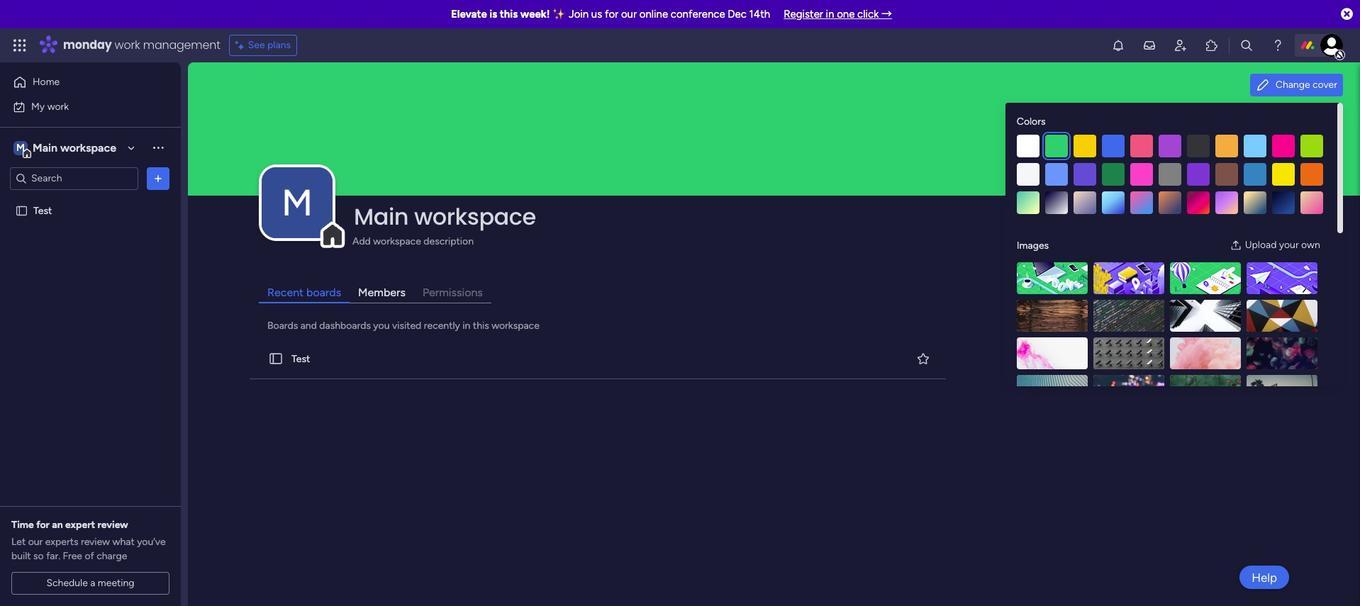 Task type: vqa. For each thing, say whether or not it's contained in the screenshot.
the Public board icon in Test 'list box'
no



Task type: describe. For each thing, give the bounding box(es) containing it.
members
[[358, 286, 406, 299]]

0 vertical spatial our
[[621, 8, 637, 21]]

you
[[373, 320, 390, 332]]

test list box
[[0, 196, 181, 414]]

click
[[857, 8, 879, 21]]

notifications image
[[1111, 38, 1125, 52]]

upload your own button
[[1224, 234, 1326, 257]]

so
[[33, 550, 44, 562]]

time
[[11, 519, 34, 531]]

boards and dashboards you visited recently in this workspace
[[267, 320, 540, 332]]

1 vertical spatial review
[[81, 536, 110, 548]]

time for an expert review let our experts review what you've built so far. free of charge
[[11, 519, 166, 562]]

1 horizontal spatial main
[[354, 201, 409, 233]]

1 vertical spatial this
[[473, 320, 489, 332]]

workspace options image
[[151, 141, 165, 155]]

is
[[490, 8, 497, 21]]

select product image
[[13, 38, 27, 52]]

see plans button
[[229, 35, 297, 56]]

experts
[[45, 536, 78, 548]]

a
[[90, 577, 95, 589]]

add to favorites image
[[916, 351, 930, 366]]

✨
[[553, 8, 566, 21]]

register
[[784, 8, 823, 21]]

public board image inside "test" list box
[[15, 204, 28, 217]]

cover
[[1313, 79, 1337, 91]]

change cover button
[[1250, 74, 1343, 96]]

expert
[[65, 519, 95, 531]]

m button
[[262, 167, 333, 238]]

upload
[[1245, 239, 1277, 251]]

home button
[[9, 71, 152, 94]]

help
[[1252, 570, 1277, 585]]

test inside list box
[[33, 205, 52, 217]]

inbox image
[[1142, 38, 1157, 52]]

→
[[882, 8, 892, 21]]

invite members image
[[1174, 38, 1188, 52]]

work for my
[[47, 100, 69, 112]]

Main workspace field
[[350, 201, 1303, 233]]

recent boards
[[267, 286, 341, 299]]

you've
[[137, 536, 166, 548]]

boards
[[267, 320, 298, 332]]

1 horizontal spatial this
[[500, 8, 518, 21]]

join
[[569, 8, 589, 21]]

0 vertical spatial review
[[97, 519, 128, 531]]

brad klo image
[[1320, 34, 1343, 57]]

schedule a meeting button
[[11, 572, 169, 595]]

options image
[[151, 171, 165, 185]]

your
[[1279, 239, 1299, 251]]

workspace image
[[13, 140, 28, 156]]

14th
[[749, 8, 770, 21]]

my work
[[31, 100, 69, 112]]



Task type: locate. For each thing, give the bounding box(es) containing it.
this right recently
[[473, 320, 489, 332]]

images
[[1017, 239, 1049, 251]]

review up what
[[97, 519, 128, 531]]

0 vertical spatial this
[[500, 8, 518, 21]]

test
[[33, 205, 52, 217], [291, 353, 310, 365]]

apps image
[[1205, 38, 1219, 52]]

add
[[352, 235, 371, 248]]

option
[[0, 198, 181, 201]]

permissions
[[423, 286, 483, 299]]

far.
[[46, 550, 60, 562]]

monday work management
[[63, 37, 220, 53]]

main up add at the left top of page
[[354, 201, 409, 233]]

main workspace up description
[[354, 201, 536, 233]]

m for workspace icon
[[16, 141, 25, 154]]

workspace image
[[262, 167, 333, 238]]

work right my
[[47, 100, 69, 112]]

m inside workspace image
[[281, 181, 313, 225]]

photo icon image
[[1230, 240, 1241, 251]]

0 vertical spatial work
[[115, 37, 140, 53]]

management
[[143, 37, 220, 53]]

0 horizontal spatial this
[[473, 320, 489, 332]]

home
[[33, 76, 60, 88]]

test down search in workspace field
[[33, 205, 52, 217]]

review up the of
[[81, 536, 110, 548]]

change
[[1276, 79, 1310, 91]]

recently
[[424, 320, 460, 332]]

see
[[248, 39, 265, 51]]

visited
[[392, 320, 421, 332]]

schedule a meeting
[[46, 577, 134, 589]]

Search in workspace field
[[30, 170, 118, 187]]

1 vertical spatial main workspace
[[354, 201, 536, 233]]

upload your own
[[1245, 239, 1320, 251]]

m
[[16, 141, 25, 154], [281, 181, 313, 225]]

for inside time for an expert review let our experts review what you've built so far. free of charge
[[36, 519, 50, 531]]

work inside 'button'
[[47, 100, 69, 112]]

main inside "workspace selection" element
[[33, 141, 57, 154]]

0 vertical spatial main workspace
[[33, 141, 116, 154]]

see plans
[[248, 39, 291, 51]]

work
[[115, 37, 140, 53], [47, 100, 69, 112]]

1 horizontal spatial for
[[605, 8, 618, 21]]

help image
[[1271, 38, 1285, 52]]

our inside time for an expert review let our experts review what you've built so far. free of charge
[[28, 536, 43, 548]]

1 vertical spatial test
[[291, 353, 310, 365]]

public board image down workspace icon
[[15, 204, 28, 217]]

0 vertical spatial test
[[33, 205, 52, 217]]

1 horizontal spatial our
[[621, 8, 637, 21]]

an
[[52, 519, 63, 531]]

for left an
[[36, 519, 50, 531]]

my work button
[[9, 95, 152, 118]]

plans
[[267, 39, 291, 51]]

test link
[[247, 339, 949, 379]]

monday
[[63, 37, 112, 53]]

own
[[1301, 239, 1320, 251]]

free
[[63, 550, 82, 562]]

in
[[826, 8, 834, 21], [463, 320, 470, 332]]

main workspace up search in workspace field
[[33, 141, 116, 154]]

1 horizontal spatial main workspace
[[354, 201, 536, 233]]

1 vertical spatial for
[[36, 519, 50, 531]]

in left one in the top right of the page
[[826, 8, 834, 21]]

1 horizontal spatial in
[[826, 8, 834, 21]]

1 vertical spatial our
[[28, 536, 43, 548]]

description
[[424, 235, 474, 248]]

review
[[97, 519, 128, 531], [81, 536, 110, 548]]

0 horizontal spatial in
[[463, 320, 470, 332]]

built
[[11, 550, 31, 562]]

elevate is this week! ✨ join us for our online conference dec 14th
[[451, 8, 770, 21]]

0 vertical spatial in
[[826, 8, 834, 21]]

week!
[[520, 8, 550, 21]]

of
[[85, 550, 94, 562]]

my
[[31, 100, 45, 112]]

this
[[500, 8, 518, 21], [473, 320, 489, 332]]

0 horizontal spatial our
[[28, 536, 43, 548]]

1 horizontal spatial work
[[115, 37, 140, 53]]

1 vertical spatial main
[[354, 201, 409, 233]]

search everything image
[[1240, 38, 1254, 52]]

dashboards
[[319, 320, 371, 332]]

1 horizontal spatial test
[[291, 353, 310, 365]]

public board image inside the test link
[[268, 351, 284, 367]]

0 vertical spatial for
[[605, 8, 618, 21]]

m inside workspace icon
[[16, 141, 25, 154]]

public board image down boards at the bottom
[[268, 351, 284, 367]]

meeting
[[98, 577, 134, 589]]

m for workspace image
[[281, 181, 313, 225]]

1 vertical spatial public board image
[[268, 351, 284, 367]]

test down and
[[291, 353, 310, 365]]

boards
[[306, 286, 341, 299]]

one
[[837, 8, 855, 21]]

let
[[11, 536, 26, 548]]

register in one click →
[[784, 8, 892, 21]]

conference
[[671, 8, 725, 21]]

workspace selection element
[[13, 139, 118, 158]]

change cover
[[1276, 79, 1337, 91]]

main
[[33, 141, 57, 154], [354, 201, 409, 233]]

0 horizontal spatial test
[[33, 205, 52, 217]]

1 vertical spatial m
[[281, 181, 313, 225]]

recent
[[267, 286, 304, 299]]

0 horizontal spatial main
[[33, 141, 57, 154]]

our left the "online"
[[621, 8, 637, 21]]

1 vertical spatial work
[[47, 100, 69, 112]]

main right workspace icon
[[33, 141, 57, 154]]

1 horizontal spatial public board image
[[268, 351, 284, 367]]

online
[[639, 8, 668, 21]]

our up so
[[28, 536, 43, 548]]

work right monday
[[115, 37, 140, 53]]

register in one click → link
[[784, 8, 892, 21]]

0 vertical spatial main
[[33, 141, 57, 154]]

main workspace inside "workspace selection" element
[[33, 141, 116, 154]]

charge
[[97, 550, 127, 562]]

dec
[[728, 8, 747, 21]]

us
[[591, 8, 602, 21]]

colors
[[1017, 116, 1046, 128]]

schedule
[[46, 577, 88, 589]]

elevate
[[451, 8, 487, 21]]

our
[[621, 8, 637, 21], [28, 536, 43, 548]]

0 vertical spatial m
[[16, 141, 25, 154]]

0 horizontal spatial m
[[16, 141, 25, 154]]

for right us in the left of the page
[[605, 8, 618, 21]]

what
[[112, 536, 135, 548]]

0 horizontal spatial for
[[36, 519, 50, 531]]

1 horizontal spatial m
[[281, 181, 313, 225]]

1 vertical spatial in
[[463, 320, 470, 332]]

workspace
[[60, 141, 116, 154], [414, 201, 536, 233], [373, 235, 421, 248], [492, 320, 540, 332]]

and
[[300, 320, 317, 332]]

main workspace
[[33, 141, 116, 154], [354, 201, 536, 233]]

0 horizontal spatial work
[[47, 100, 69, 112]]

0 vertical spatial public board image
[[15, 204, 28, 217]]

public board image
[[15, 204, 28, 217], [268, 351, 284, 367]]

work for monday
[[115, 37, 140, 53]]

0 horizontal spatial public board image
[[15, 204, 28, 217]]

help button
[[1240, 566, 1289, 589]]

add workspace description
[[352, 235, 474, 248]]

for
[[605, 8, 618, 21], [36, 519, 50, 531]]

this right is
[[500, 8, 518, 21]]

0 horizontal spatial main workspace
[[33, 141, 116, 154]]

in right recently
[[463, 320, 470, 332]]



